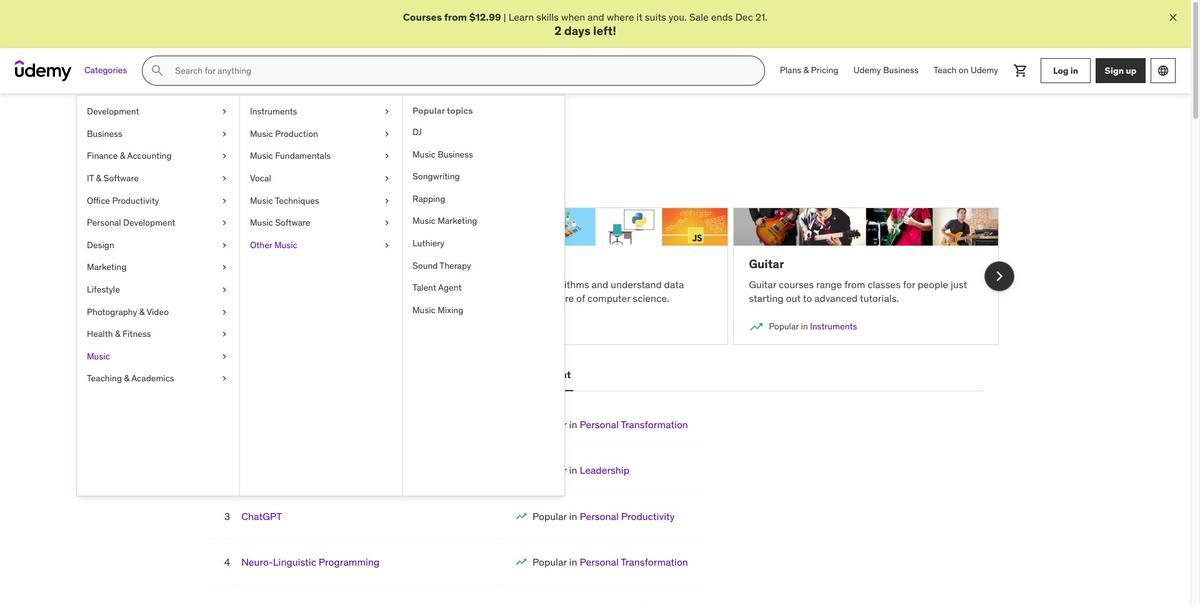Task type: vqa. For each thing, say whether or not it's contained in the screenshot.
OUT
yes



Task type: describe. For each thing, give the bounding box(es) containing it.
pricing
[[812, 65, 839, 76]]

1 vertical spatial and
[[255, 123, 283, 143]]

in down popular in personal productivity
[[570, 556, 578, 569]]

music business link
[[403, 144, 565, 166]]

0 horizontal spatial topics
[[355, 123, 400, 143]]

rapping link
[[403, 188, 565, 210]]

talent agent link
[[403, 277, 565, 299]]

4
[[224, 556, 230, 569]]

log in
[[1054, 65, 1079, 76]]

to left teach
[[322, 278, 331, 291]]

bestselling
[[209, 369, 263, 381]]

business for udemy business
[[884, 65, 919, 76]]

instruments inside carousel element
[[811, 321, 858, 332]]

and inside learn to build algorithms and understand data structures at the core of computer science.
[[592, 278, 609, 291]]

design
[[87, 239, 114, 251]]

in right log
[[1071, 65, 1079, 76]]

finance & accounting link
[[77, 145, 240, 168]]

log in link
[[1041, 58, 1092, 83]]

1 vertical spatial marketing
[[87, 262, 127, 273]]

courses
[[779, 278, 814, 291]]

chatgpt link
[[242, 510, 282, 523]]

statistical
[[227, 278, 270, 291]]

personal for second 'personal transformation' link from the top
[[580, 556, 619, 569]]

topics inside other music element
[[447, 105, 473, 116]]

probability
[[273, 278, 320, 291]]

xsmall image for lifestyle
[[220, 284, 230, 296]]

on
[[959, 65, 969, 76]]

personal for personal productivity link
[[580, 510, 619, 523]]

songwriting
[[413, 171, 460, 182]]

guitar courses range from classes for people just starting out to advanced tutorials.
[[749, 278, 968, 305]]

neuro-linguistic programming link
[[242, 556, 380, 569]]

3
[[224, 510, 230, 523]]

luthiery link
[[403, 233, 565, 255]]

classes
[[868, 278, 901, 291]]

0 horizontal spatial popular in image
[[207, 320, 222, 335]]

video
[[147, 306, 169, 317]]

plans & pricing link
[[773, 56, 847, 86]]

music fundamentals
[[250, 150, 331, 162]]

carousel element
[[192, 193, 1015, 360]]

music for music mixing
[[413, 304, 436, 316]]

music fundamentals link
[[240, 145, 402, 168]]

you.
[[669, 11, 687, 23]]

1 transformation from the top
[[621, 418, 689, 431]]

suits
[[645, 11, 667, 23]]

xsmall image for it & software
[[220, 173, 230, 185]]

use
[[207, 278, 225, 291]]

& for pricing
[[804, 65, 810, 76]]

leadership link
[[580, 464, 630, 477]]

& for video
[[139, 306, 145, 317]]

or
[[342, 159, 351, 172]]

xsmall image for development
[[220, 106, 230, 118]]

machine
[[207, 257, 255, 272]]

science.
[[633, 292, 670, 305]]

log
[[1054, 65, 1069, 76]]

it & software link
[[77, 168, 240, 190]]

talent agent
[[413, 282, 462, 293]]

teaching
[[87, 373, 122, 384]]

xsmall image for music techniques
[[382, 195, 392, 207]]

development for personal development link
[[123, 217, 175, 228]]

it & software
[[87, 173, 139, 184]]

therapy
[[440, 260, 471, 271]]

xsmall image for other music
[[382, 239, 392, 252]]

0 horizontal spatial business
[[87, 128, 122, 139]]

personal productivity link
[[580, 510, 675, 523]]

popular in personal transformation for first 'personal transformation' link
[[533, 418, 689, 431]]

Search for anything text field
[[173, 60, 750, 81]]

chatgpt
[[242, 510, 282, 523]]

other music element
[[402, 96, 565, 496]]

when
[[562, 11, 586, 23]]

music inside 'link'
[[87, 351, 110, 362]]

sound therapy
[[413, 260, 471, 271]]

music for music marketing
[[413, 215, 436, 227]]

popular in personal transformation for second 'personal transformation' link from the top
[[533, 556, 689, 569]]

teach
[[334, 278, 359, 291]]

in left "leadership"
[[570, 464, 578, 477]]

accounting
[[127, 150, 172, 162]]

xsmall image for business
[[220, 128, 230, 140]]

0 horizontal spatial skills
[[450, 159, 473, 172]]

teaching & academics link
[[77, 368, 240, 390]]

0 horizontal spatial instruments
[[250, 106, 297, 117]]

sign up link
[[1097, 58, 1147, 83]]

0 horizontal spatial productivity
[[112, 195, 159, 206]]

popular in instruments
[[769, 321, 858, 332]]

neuro-
[[242, 556, 273, 569]]

categories
[[84, 65, 127, 76]]

computer
[[588, 292, 631, 305]]

5 cell from the top
[[533, 602, 689, 606]]

0 horizontal spatial software
[[104, 173, 139, 184]]

learn to build algorithms and understand data structures at the core of computer science. link
[[463, 208, 729, 345]]

xsmall image for design
[[220, 239, 230, 252]]

learn for learn to build algorithms and understand data structures at the core of computer science.
[[478, 278, 504, 291]]

& for software
[[96, 173, 101, 184]]

1 horizontal spatial popular in image
[[515, 510, 528, 523]]

improve
[[353, 159, 389, 172]]

categories button
[[77, 56, 135, 86]]

music mixing
[[413, 304, 464, 316]]

1 cell from the top
[[533, 418, 689, 431]]

personal development button
[[461, 360, 574, 390]]

music marketing
[[413, 215, 478, 227]]

algorithms
[[542, 278, 590, 291]]

techniques
[[275, 195, 319, 206]]

music software
[[250, 217, 311, 228]]

popular in leadership
[[533, 464, 630, 477]]

starting
[[749, 292, 784, 305]]

1 vertical spatial software
[[275, 217, 311, 228]]

lifestyle
[[87, 284, 120, 295]]

music techniques
[[250, 195, 319, 206]]

2
[[555, 23, 562, 38]]

skills inside courses from $12.99 | learn skills when and where it suits you. sale ends dec 21. 2 days left!
[[537, 11, 559, 23]]

personal development for personal development link
[[87, 217, 175, 228]]

2 cell from the top
[[533, 464, 630, 477]]

popular in image for popular in personal transformation
[[515, 556, 528, 569]]

personal development for personal development button
[[464, 369, 571, 381]]

to inside learn to build algorithms and understand data structures at the core of computer science.
[[506, 278, 515, 291]]

xsmall image for office productivity
[[220, 195, 230, 207]]

0 vertical spatial instruments link
[[240, 101, 402, 123]]

xsmall image for music software
[[382, 217, 392, 229]]

xsmall image for instruments
[[382, 106, 392, 118]]

range
[[817, 278, 843, 291]]

learn
[[207, 292, 230, 305]]

courses from $12.99 | learn skills when and where it suits you. sale ends dec 21. 2 days left!
[[403, 11, 768, 38]]

& for fitness
[[115, 328, 120, 340]]

photography & video
[[87, 306, 169, 317]]

sign up
[[1106, 65, 1137, 76]]

to right how
[[432, 278, 441, 291]]

and inside courses from $12.99 | learn skills when and where it suits you. sale ends dec 21. 2 days left!
[[588, 11, 605, 23]]

health & fitness link
[[77, 323, 240, 346]]

learn something completely new or improve your existing skills
[[192, 159, 473, 172]]

from inside courses from $12.99 | learn skills when and where it suits you. sale ends dec 21. 2 days left!
[[445, 11, 467, 23]]



Task type: locate. For each thing, give the bounding box(es) containing it.
0 horizontal spatial from
[[232, 292, 253, 305]]

2 guitar from the top
[[749, 278, 777, 291]]

next image
[[990, 266, 1010, 286]]

0 vertical spatial personal development
[[87, 217, 175, 228]]

from up advanced
[[845, 278, 866, 291]]

finance & accounting
[[87, 150, 172, 162]]

0 vertical spatial transformation
[[621, 418, 689, 431]]

sound therapy link
[[403, 255, 565, 277]]

2 udemy from the left
[[971, 65, 999, 76]]

& for accounting
[[120, 150, 125, 162]]

health
[[87, 328, 113, 340]]

xsmall image for marketing
[[220, 262, 230, 274]]

xsmall image inside teaching & academics link
[[220, 373, 230, 385]]

0 vertical spatial popular in image
[[207, 320, 222, 335]]

& right teaching on the bottom left
[[124, 373, 130, 384]]

and
[[588, 11, 605, 23], [255, 123, 283, 143], [592, 278, 609, 291]]

development inside "link"
[[87, 106, 139, 117]]

1 personal transformation link from the top
[[580, 418, 689, 431]]

teach
[[934, 65, 957, 76]]

xsmall image inside photography & video link
[[220, 306, 230, 318]]

cell
[[533, 418, 689, 431], [533, 464, 630, 477], [533, 510, 675, 523], [533, 556, 689, 569], [533, 602, 689, 606]]

skills up 2
[[537, 11, 559, 23]]

personal development
[[87, 217, 175, 228], [464, 369, 571, 381]]

plans
[[780, 65, 802, 76]]

marketing inside other music element
[[438, 215, 478, 227]]

music production link
[[240, 123, 402, 145]]

music production
[[250, 128, 318, 139]]

1 vertical spatial personal development
[[464, 369, 571, 381]]

skills
[[537, 11, 559, 23], [450, 159, 473, 172]]

business up finance
[[87, 128, 122, 139]]

|
[[504, 11, 507, 23]]

0 vertical spatial learn
[[509, 11, 534, 23]]

topics up dj link
[[447, 105, 473, 116]]

1 vertical spatial topics
[[355, 123, 400, 143]]

ends
[[712, 11, 734, 23]]

core
[[555, 292, 574, 305]]

in down "popular in leadership"
[[570, 510, 578, 523]]

xsmall image inside health & fitness link
[[220, 328, 230, 341]]

xsmall image inside vocal link
[[382, 173, 392, 185]]

1 vertical spatial popular in personal transformation
[[533, 556, 689, 569]]

0 vertical spatial development
[[87, 106, 139, 117]]

1 vertical spatial business
[[87, 128, 122, 139]]

1 vertical spatial instruments
[[811, 321, 858, 332]]

marketing link
[[77, 257, 240, 279]]

trending
[[286, 123, 352, 143]]

business up the 'songwriting'
[[438, 149, 473, 160]]

0 vertical spatial personal transformation link
[[580, 418, 689, 431]]

music
[[250, 128, 273, 139], [413, 149, 436, 160], [250, 150, 273, 162], [250, 195, 273, 206], [413, 215, 436, 227], [250, 217, 273, 228], [275, 239, 298, 251], [413, 304, 436, 316], [87, 351, 110, 362]]

1 horizontal spatial skills
[[537, 11, 559, 23]]

2 transformation from the top
[[621, 556, 689, 569]]

other
[[250, 239, 272, 251]]

days
[[565, 23, 591, 38]]

2 horizontal spatial learn
[[509, 11, 534, 23]]

0 vertical spatial business
[[884, 65, 919, 76]]

and up left!
[[588, 11, 605, 23]]

from down statistical
[[232, 292, 253, 305]]

instruments
[[250, 106, 297, 117], [811, 321, 858, 332]]

learn right |
[[509, 11, 534, 23]]

xsmall image
[[220, 106, 230, 118], [382, 106, 392, 118], [220, 128, 230, 140], [382, 128, 392, 140], [382, 150, 392, 163], [220, 173, 230, 185], [382, 173, 392, 185], [220, 195, 230, 207], [220, 217, 230, 229], [382, 217, 392, 229], [220, 239, 230, 252], [220, 284, 230, 296], [220, 306, 230, 318], [220, 328, 230, 341]]

1 vertical spatial popular in image
[[515, 510, 528, 523]]

other music
[[250, 239, 298, 251]]

0 horizontal spatial learn
[[192, 159, 217, 172]]

1 vertical spatial transformation
[[621, 556, 689, 569]]

& left video
[[139, 306, 145, 317]]

music for music software
[[250, 217, 273, 228]]

xsmall image inside it & software link
[[220, 173, 230, 185]]

people
[[918, 278, 949, 291]]

to right out
[[804, 292, 813, 305]]

out
[[787, 292, 801, 305]]

music for music techniques
[[250, 195, 273, 206]]

finance
[[87, 150, 118, 162]]

instruments link inside carousel element
[[811, 321, 858, 332]]

office productivity link
[[77, 190, 240, 212]]

xsmall image inside the instruments link
[[382, 106, 392, 118]]

&
[[804, 65, 810, 76], [120, 150, 125, 162], [96, 173, 101, 184], [139, 306, 145, 317], [115, 328, 120, 340], [124, 373, 130, 384]]

in up "popular in leadership"
[[570, 418, 578, 431]]

learning
[[258, 257, 308, 272]]

and up computer
[[592, 278, 609, 291]]

0 vertical spatial productivity
[[112, 195, 159, 206]]

0 vertical spatial from
[[445, 11, 467, 23]]

academics
[[131, 373, 174, 384]]

1 vertical spatial skills
[[450, 159, 473, 172]]

vocal
[[250, 173, 271, 184]]

1 horizontal spatial from
[[445, 11, 467, 23]]

xsmall image inside development "link"
[[220, 106, 230, 118]]

xsmall image inside marketing link
[[220, 262, 230, 274]]

marketing up the lifestyle
[[87, 262, 127, 273]]

$12.99
[[470, 11, 501, 23]]

xsmall image for vocal
[[382, 173, 392, 185]]

transformation
[[621, 418, 689, 431], [621, 556, 689, 569]]

1 horizontal spatial software
[[275, 217, 311, 228]]

1 horizontal spatial productivity
[[622, 510, 675, 523]]

xsmall image inside the business link
[[220, 128, 230, 140]]

popular in
[[227, 321, 266, 332]]

xsmall image inside music fundamentals link
[[382, 150, 392, 163]]

for
[[904, 278, 916, 291]]

1 vertical spatial learn
[[192, 159, 217, 172]]

xsmall image inside other music link
[[382, 239, 392, 252]]

the
[[538, 292, 552, 305]]

popular inside other music element
[[413, 105, 445, 116]]

xsmall image inside music techniques link
[[382, 195, 392, 207]]

0 vertical spatial popular in personal transformation
[[533, 418, 689, 431]]

1 horizontal spatial business
[[438, 149, 473, 160]]

choose a language image
[[1158, 65, 1170, 77]]

3 cell from the top
[[533, 510, 675, 523]]

xsmall image inside music production link
[[382, 128, 392, 140]]

personal transformation link down personal productivity link
[[580, 556, 689, 569]]

your
[[391, 159, 411, 172]]

learn inside learn to build algorithms and understand data structures at the core of computer science.
[[478, 278, 504, 291]]

1 vertical spatial guitar
[[749, 278, 777, 291]]

music up learning
[[275, 239, 298, 251]]

development inside button
[[508, 369, 571, 381]]

bestselling button
[[207, 360, 265, 390]]

personal development inside button
[[464, 369, 571, 381]]

learn up structures
[[478, 278, 504, 291]]

music for music production
[[250, 128, 273, 139]]

instruments link down advanced
[[811, 321, 858, 332]]

& right "it"
[[96, 173, 101, 184]]

xsmall image inside the lifestyle link
[[220, 284, 230, 296]]

it
[[87, 173, 94, 184]]

xsmall image for health & fitness
[[220, 328, 230, 341]]

development for personal development button
[[508, 369, 571, 381]]

1 vertical spatial from
[[845, 278, 866, 291]]

use statistical probability to teach computers how to learn from data.
[[207, 278, 441, 305]]

in down data.
[[259, 321, 266, 332]]

understand
[[611, 278, 662, 291]]

popular
[[413, 105, 445, 116], [192, 123, 252, 143], [227, 321, 257, 332], [769, 321, 799, 332], [533, 418, 567, 431], [533, 464, 567, 477], [533, 510, 567, 523], [533, 556, 567, 569]]

marketing
[[438, 215, 478, 227], [87, 262, 127, 273]]

instruments down advanced
[[811, 321, 858, 332]]

udemy right the 'pricing' at right
[[854, 65, 882, 76]]

0 vertical spatial software
[[104, 173, 139, 184]]

2 vertical spatial from
[[232, 292, 253, 305]]

in down courses
[[802, 321, 809, 332]]

personal for first 'personal transformation' link
[[580, 418, 619, 431]]

0 vertical spatial skills
[[537, 11, 559, 23]]

completely
[[269, 159, 319, 172]]

plans & pricing
[[780, 65, 839, 76]]

0 vertical spatial guitar
[[749, 257, 785, 272]]

new
[[321, 159, 339, 172]]

2 vertical spatial learn
[[478, 278, 504, 291]]

1 horizontal spatial instruments link
[[811, 321, 858, 332]]

2 vertical spatial and
[[592, 278, 609, 291]]

2 popular in personal transformation from the top
[[533, 556, 689, 569]]

xsmall image
[[220, 150, 230, 163], [382, 195, 392, 207], [382, 239, 392, 252], [220, 262, 230, 274], [220, 351, 230, 363], [220, 373, 230, 385]]

from left $12.99
[[445, 11, 467, 23]]

popular in personal transformation
[[533, 418, 689, 431], [533, 556, 689, 569]]

2 horizontal spatial from
[[845, 278, 866, 291]]

personal
[[87, 217, 121, 228], [464, 369, 505, 381], [580, 418, 619, 431], [580, 510, 619, 523], [580, 556, 619, 569]]

xsmall image for music production
[[382, 128, 392, 140]]

1 horizontal spatial personal development
[[464, 369, 571, 381]]

songwriting link
[[403, 166, 565, 188]]

it
[[637, 11, 643, 23]]

music for music business
[[413, 149, 436, 160]]

udemy right "on"
[[971, 65, 999, 76]]

personal transformation link up leadership link
[[580, 418, 689, 431]]

0 horizontal spatial marketing
[[87, 262, 127, 273]]

xsmall image inside design link
[[220, 239, 230, 252]]

1 udemy from the left
[[854, 65, 882, 76]]

popular in image for popular in instruments
[[749, 320, 764, 335]]

xsmall image inside "music software" link
[[382, 217, 392, 229]]

how
[[412, 278, 430, 291]]

talent
[[413, 282, 437, 293]]

music down talent
[[413, 304, 436, 316]]

production
[[275, 128, 318, 139]]

music up luthiery
[[413, 215, 436, 227]]

guitar for guitar courses range from classes for people just starting out to advanced tutorials.
[[749, 278, 777, 291]]

productivity
[[112, 195, 159, 206], [622, 510, 675, 523]]

instruments up music production
[[250, 106, 297, 117]]

xsmall image inside music 'link'
[[220, 351, 230, 363]]

build
[[518, 278, 540, 291]]

0 vertical spatial instruments
[[250, 106, 297, 117]]

1 vertical spatial development
[[123, 217, 175, 228]]

2 vertical spatial business
[[438, 149, 473, 160]]

0 vertical spatial topics
[[447, 105, 473, 116]]

music business
[[413, 149, 473, 160]]

popular topics
[[413, 105, 473, 116]]

rapping
[[413, 193, 446, 204]]

0 vertical spatial marketing
[[438, 215, 478, 227]]

dj link
[[403, 121, 565, 144]]

learn to build algorithms and understand data structures at the core of computer science.
[[478, 278, 685, 305]]

& right plans
[[804, 65, 810, 76]]

dec
[[736, 11, 754, 23]]

guitar for guitar
[[749, 257, 785, 272]]

learn inside courses from $12.99 | learn skills when and where it suits you. sale ends dec 21. 2 days left!
[[509, 11, 534, 23]]

1 horizontal spatial learn
[[478, 278, 504, 291]]

music up vocal
[[250, 150, 273, 162]]

left!
[[594, 23, 617, 38]]

music marketing link
[[403, 210, 565, 233]]

computers
[[361, 278, 409, 291]]

learn for learn something completely new or improve your existing skills
[[192, 159, 217, 172]]

0 horizontal spatial udemy
[[854, 65, 882, 76]]

2 horizontal spatial business
[[884, 65, 919, 76]]

where
[[607, 11, 635, 23]]

popular in personal transformation down popular in personal productivity
[[533, 556, 689, 569]]

1 vertical spatial productivity
[[622, 510, 675, 523]]

photography & video link
[[77, 301, 240, 323]]

1 horizontal spatial topics
[[447, 105, 473, 116]]

tutorials.
[[860, 292, 900, 305]]

popular in image inside carousel element
[[749, 320, 764, 335]]

1 vertical spatial instruments link
[[811, 321, 858, 332]]

xsmall image for music
[[220, 351, 230, 363]]

business link
[[77, 123, 240, 145]]

personal transformation link
[[580, 418, 689, 431], [580, 556, 689, 569]]

0 horizontal spatial personal development
[[87, 217, 175, 228]]

neuro-linguistic programming
[[242, 556, 380, 569]]

popular in personal productivity
[[533, 510, 675, 523]]

skills right existing
[[450, 159, 473, 172]]

close image
[[1168, 11, 1180, 24]]

instruments link up 'trending'
[[240, 101, 402, 123]]

business for music business
[[438, 149, 473, 160]]

4 cell from the top
[[533, 556, 689, 569]]

1 vertical spatial popular in image
[[515, 556, 528, 569]]

xsmall image inside personal development link
[[220, 217, 230, 229]]

to inside guitar courses range from classes for people just starting out to advanced tutorials.
[[804, 292, 813, 305]]

up
[[1127, 65, 1137, 76]]

topics up improve
[[355, 123, 400, 143]]

1 guitar from the top
[[749, 257, 785, 272]]

1 vertical spatial personal transformation link
[[580, 556, 689, 569]]

shopping cart with 0 items image
[[1014, 63, 1029, 78]]

music down vocal
[[250, 195, 273, 206]]

machine learning
[[207, 257, 308, 272]]

& right the health
[[115, 328, 120, 340]]

sale
[[690, 11, 709, 23]]

popular in personal transformation up "leadership"
[[533, 418, 689, 431]]

in
[[1071, 65, 1079, 76], [259, 321, 266, 332], [802, 321, 809, 332], [570, 418, 578, 431], [570, 464, 578, 477], [570, 510, 578, 523], [570, 556, 578, 569]]

2 personal transformation link from the top
[[580, 556, 689, 569]]

music down the health
[[87, 351, 110, 362]]

1 horizontal spatial popular in image
[[749, 320, 764, 335]]

& right finance
[[120, 150, 125, 162]]

popular in image
[[749, 320, 764, 335], [515, 556, 528, 569]]

software
[[104, 173, 139, 184], [275, 217, 311, 228]]

0 vertical spatial popular in image
[[749, 320, 764, 335]]

2 vertical spatial development
[[508, 369, 571, 381]]

music left production
[[250, 128, 273, 139]]

marketing down rapping link
[[438, 215, 478, 227]]

xsmall image for finance & accounting
[[220, 150, 230, 163]]

from inside guitar courses range from classes for people just starting out to advanced tutorials.
[[845, 278, 866, 291]]

software down techniques
[[275, 217, 311, 228]]

udemy image
[[15, 60, 72, 81]]

guitar inside guitar courses range from classes for people just starting out to advanced tutorials.
[[749, 278, 777, 291]]

music down dj
[[413, 149, 436, 160]]

software up office productivity
[[104, 173, 139, 184]]

business
[[884, 65, 919, 76], [87, 128, 122, 139], [438, 149, 473, 160]]

xsmall image for photography & video
[[220, 306, 230, 318]]

learn left something
[[192, 159, 217, 172]]

office productivity
[[87, 195, 159, 206]]

instruments link
[[240, 101, 402, 123], [811, 321, 858, 332]]

business inside other music element
[[438, 149, 473, 160]]

and up music fundamentals
[[255, 123, 283, 143]]

1 horizontal spatial udemy
[[971, 65, 999, 76]]

data.
[[256, 292, 278, 305]]

sign
[[1106, 65, 1125, 76]]

xsmall image inside office productivity link
[[220, 195, 230, 207]]

teach on udemy
[[934, 65, 999, 76]]

to up structures
[[506, 278, 515, 291]]

from inside "use statistical probability to teach computers how to learn from data."
[[232, 292, 253, 305]]

music up the other
[[250, 217, 273, 228]]

at
[[526, 292, 535, 305]]

xsmall image for music fundamentals
[[382, 150, 392, 163]]

xsmall image inside the finance & accounting link
[[220, 150, 230, 163]]

just
[[951, 278, 968, 291]]

1 horizontal spatial marketing
[[438, 215, 478, 227]]

other music link
[[240, 234, 402, 257]]

submit search image
[[150, 63, 165, 78]]

music techniques link
[[240, 190, 402, 212]]

popular in image
[[207, 320, 222, 335], [515, 510, 528, 523]]

0 horizontal spatial instruments link
[[240, 101, 402, 123]]

business left teach
[[884, 65, 919, 76]]

& for academics
[[124, 373, 130, 384]]

xsmall image for personal development
[[220, 217, 230, 229]]

personal inside button
[[464, 369, 505, 381]]

1 popular in personal transformation from the top
[[533, 418, 689, 431]]

xsmall image for teaching & academics
[[220, 373, 230, 385]]

0 horizontal spatial popular in image
[[515, 556, 528, 569]]

1 horizontal spatial instruments
[[811, 321, 858, 332]]

0 vertical spatial and
[[588, 11, 605, 23]]

music for music fundamentals
[[250, 150, 273, 162]]



